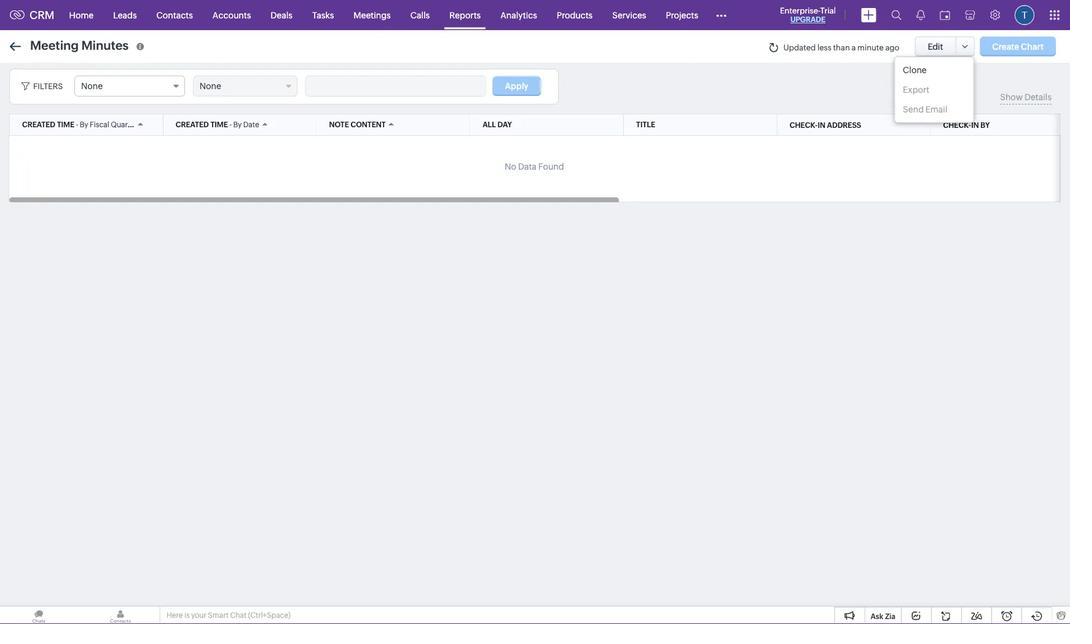 Task type: locate. For each thing, give the bounding box(es) containing it.
-
[[76, 121, 78, 129], [230, 121, 232, 129]]

time for - by date
[[211, 121, 228, 129]]

1 horizontal spatial in
[[972, 121, 980, 129]]

chat
[[230, 611, 247, 620]]

2 created from the left
[[176, 121, 209, 129]]

home
[[69, 10, 94, 20]]

created
[[22, 121, 55, 129], [176, 121, 209, 129]]

ago
[[886, 43, 900, 52]]

1 in from the left
[[818, 121, 826, 129]]

- left 'date'
[[230, 121, 232, 129]]

projects link
[[657, 0, 709, 30]]

date
[[243, 121, 259, 129]]

note
[[329, 121, 349, 129]]

1 horizontal spatial created
[[176, 121, 209, 129]]

1 - from the left
[[76, 121, 78, 129]]

fiscal
[[90, 121, 109, 129]]

0 horizontal spatial created
[[22, 121, 55, 129]]

meetings link
[[344, 0, 401, 30]]

2 - from the left
[[230, 121, 232, 129]]

chats image
[[0, 607, 78, 624]]

1 time from the left
[[57, 121, 74, 129]]

0 horizontal spatial -
[[76, 121, 78, 129]]

analytics link
[[491, 0, 547, 30]]

edit
[[928, 42, 944, 51]]

0 horizontal spatial by
[[80, 121, 88, 129]]

chart
[[1022, 42, 1044, 51]]

in
[[818, 121, 826, 129], [972, 121, 980, 129]]

meetings
[[354, 10, 391, 20]]

created for created time - by date
[[176, 121, 209, 129]]

time for - by fiscal quarter
[[57, 121, 74, 129]]

services
[[613, 10, 647, 20]]

- left fiscal at top
[[76, 121, 78, 129]]

create chart button
[[981, 37, 1057, 56]]

0 horizontal spatial check-
[[790, 121, 818, 129]]

created down the filters
[[22, 121, 55, 129]]

contacts link
[[147, 0, 203, 30]]

services link
[[603, 0, 657, 30]]

less
[[818, 43, 832, 52]]

check-
[[790, 121, 818, 129], [944, 121, 972, 129]]

check-in by
[[944, 121, 991, 129]]

time
[[57, 121, 74, 129], [211, 121, 228, 129]]

note content
[[329, 121, 386, 129]]

time left 'date'
[[211, 121, 228, 129]]

1 horizontal spatial by
[[233, 121, 242, 129]]

created left 'date'
[[176, 121, 209, 129]]

- for - by date
[[230, 121, 232, 129]]

quarter
[[111, 121, 137, 129]]

2 check- from the left
[[944, 121, 972, 129]]

crm link
[[10, 9, 54, 21]]

2 horizontal spatial by
[[981, 121, 991, 129]]

check- for check-in by
[[944, 121, 972, 129]]

your
[[191, 611, 207, 620]]

in for by
[[972, 121, 980, 129]]

than
[[834, 43, 851, 52]]

- for - by fiscal quarter
[[76, 121, 78, 129]]

deals link
[[261, 0, 303, 30]]

clone
[[904, 65, 927, 75]]

0 horizontal spatial time
[[57, 121, 74, 129]]

1 by from the left
[[80, 121, 88, 129]]

products
[[557, 10, 593, 20]]

1 check- from the left
[[790, 121, 818, 129]]

0 horizontal spatial in
[[818, 121, 826, 129]]

1 horizontal spatial check-
[[944, 121, 972, 129]]

accounts link
[[203, 0, 261, 30]]

projects
[[666, 10, 699, 20]]

2 in from the left
[[972, 121, 980, 129]]

1 horizontal spatial -
[[230, 121, 232, 129]]

here
[[167, 611, 183, 620]]

found
[[539, 162, 564, 172]]

by for fiscal
[[80, 121, 88, 129]]

check- for check-in address
[[790, 121, 818, 129]]

None text field
[[306, 76, 486, 96]]

tasks link
[[303, 0, 344, 30]]

1 horizontal spatial time
[[211, 121, 228, 129]]

2 time from the left
[[211, 121, 228, 129]]

2 by from the left
[[233, 121, 242, 129]]

created for created time - by fiscal quarter
[[22, 121, 55, 129]]

by
[[80, 121, 88, 129], [233, 121, 242, 129], [981, 121, 991, 129]]

1 created from the left
[[22, 121, 55, 129]]

time left fiscal at top
[[57, 121, 74, 129]]



Task type: vqa. For each thing, say whether or not it's contained in the screenshot.
the leftmost Member Accounts
no



Task type: describe. For each thing, give the bounding box(es) containing it.
enterprise-trial upgrade
[[781, 6, 837, 24]]

minute
[[858, 43, 884, 52]]

content
[[351, 121, 386, 129]]

tasks
[[312, 10, 334, 20]]

home link
[[59, 0, 103, 30]]

updated
[[784, 43, 816, 52]]

ask
[[871, 612, 884, 621]]

day
[[498, 121, 512, 129]]

all day
[[483, 121, 512, 129]]

create chart
[[993, 42, 1044, 51]]

contacts image
[[82, 607, 159, 624]]

in for address
[[818, 121, 826, 129]]

title
[[637, 121, 656, 129]]

no
[[505, 162, 517, 172]]

(ctrl+space)
[[248, 611, 291, 620]]

3 by from the left
[[981, 121, 991, 129]]

all
[[483, 121, 496, 129]]

contacts
[[157, 10, 193, 20]]

upgrade
[[791, 15, 826, 24]]

meeting minutes
[[30, 38, 129, 53]]

enterprise-
[[781, 6, 821, 15]]

accounts
[[213, 10, 251, 20]]

here is your smart chat (ctrl+space)
[[167, 611, 291, 620]]

data
[[518, 162, 537, 172]]

smart
[[208, 611, 229, 620]]

leads
[[113, 10, 137, 20]]

products link
[[547, 0, 603, 30]]

calls
[[411, 10, 430, 20]]

crm
[[30, 9, 54, 21]]

address
[[828, 121, 862, 129]]

created time - by fiscal quarter
[[22, 121, 137, 129]]

deals
[[271, 10, 293, 20]]

create
[[993, 42, 1020, 51]]

zia
[[886, 612, 896, 621]]

meeting
[[30, 38, 79, 53]]

updated less than a minute ago
[[784, 43, 900, 52]]

analytics
[[501, 10, 537, 20]]

by for date
[[233, 121, 242, 129]]

created time - by date
[[176, 121, 259, 129]]

leads link
[[103, 0, 147, 30]]

trial
[[821, 6, 837, 15]]

calls link
[[401, 0, 440, 30]]

edit button
[[916, 36, 957, 57]]

is
[[184, 611, 190, 620]]

reports
[[450, 10, 481, 20]]

minutes
[[81, 38, 129, 53]]

check-in address
[[790, 121, 862, 129]]

ask zia
[[871, 612, 896, 621]]

a
[[852, 43, 856, 52]]

filters
[[33, 82, 63, 91]]

reports link
[[440, 0, 491, 30]]

no data found
[[505, 162, 564, 172]]



